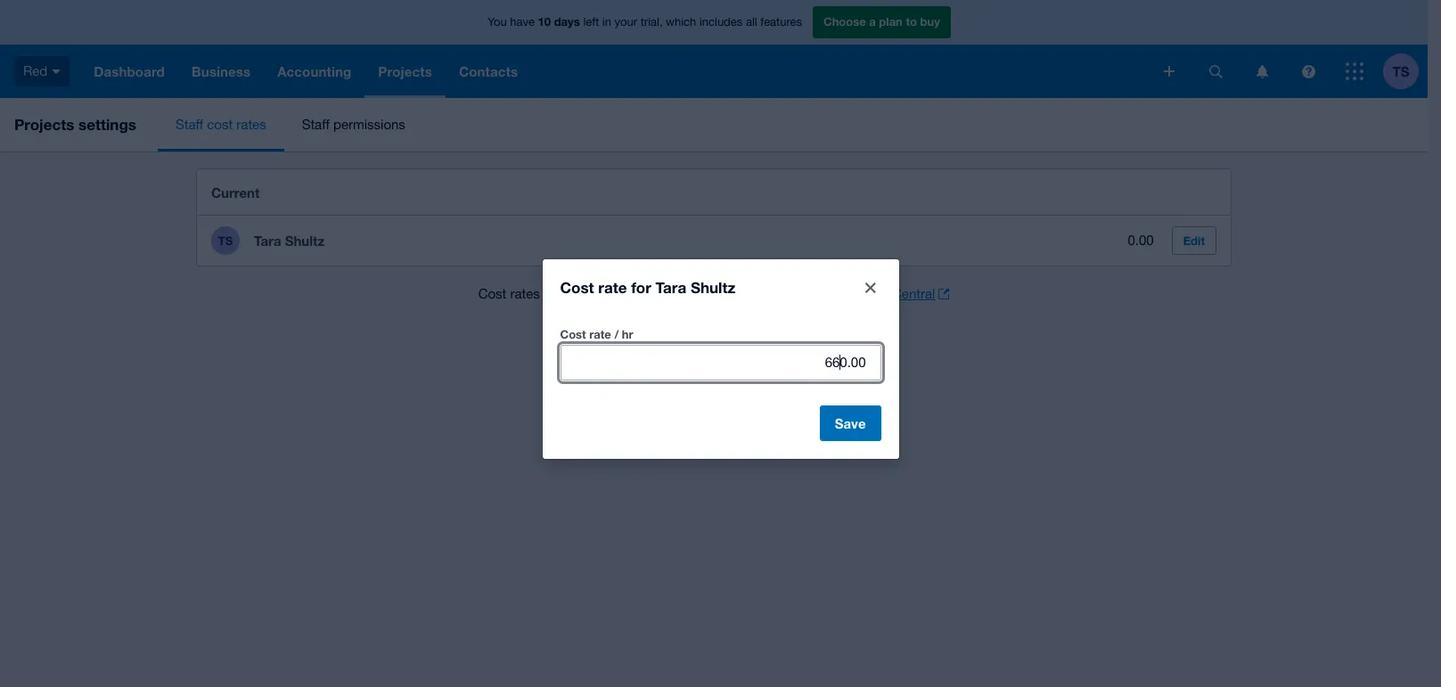 Task type: describe. For each thing, give the bounding box(es) containing it.
ts inside popup button
[[1393, 63, 1410, 79]]

0 horizontal spatial shultz
[[285, 233, 325, 249]]

for
[[631, 278, 652, 296]]

cost for cost rates define the value of your staff's time. find out more in xero central
[[478, 286, 507, 301]]

1 horizontal spatial svg image
[[1209, 65, 1223, 78]]

choose a plan to buy
[[824, 14, 941, 29]]

close image
[[865, 282, 876, 293]]

define
[[544, 286, 581, 301]]

you have 10 days left in your trial, which includes all features
[[488, 14, 802, 29]]

out
[[790, 286, 809, 301]]

buy
[[921, 14, 941, 29]]

a
[[870, 14, 876, 29]]

time.
[[727, 286, 757, 301]]

left
[[583, 15, 599, 29]]

staff's
[[687, 286, 723, 301]]

value
[[607, 286, 638, 301]]

tara inside dialog
[[656, 278, 687, 296]]

2 horizontal spatial svg image
[[1257, 65, 1268, 78]]

choose
[[824, 14, 866, 29]]

cost
[[207, 117, 233, 132]]

ts button
[[1384, 45, 1428, 98]]

/
[[615, 327, 619, 341]]

xero central link
[[862, 284, 950, 305]]

in inside you have 10 days left in your trial, which includes all features
[[603, 15, 612, 29]]

staff cost rates link
[[158, 98, 284, 152]]

red
[[23, 63, 47, 78]]

settings
[[79, 115, 136, 134]]

cost rate / hr
[[560, 327, 634, 341]]

cost rates define the value of your staff's time. find out more in xero central
[[478, 286, 936, 301]]

save
[[835, 415, 866, 431]]

staff cost rates
[[176, 117, 266, 132]]

of
[[642, 286, 654, 301]]

staff for staff permissions
[[302, 117, 330, 132]]

staff permissions link
[[284, 98, 423, 152]]

your for trial,
[[615, 15, 638, 29]]

have
[[510, 15, 535, 29]]

2 horizontal spatial svg image
[[1346, 62, 1364, 80]]

ts banner
[[0, 0, 1428, 98]]

all
[[746, 15, 758, 29]]

edit
[[1184, 234, 1205, 248]]

cost for cost rate for tara shultz
[[560, 278, 594, 296]]

plan
[[879, 14, 903, 29]]

rate for /
[[590, 327, 611, 341]]

includes
[[700, 15, 743, 29]]

current
[[211, 184, 260, 200]]

0 horizontal spatial rates
[[237, 117, 266, 132]]

staff for staff cost rates
[[176, 117, 203, 132]]

cost rate for tara shultz
[[560, 278, 736, 296]]

1 vertical spatial rates
[[510, 286, 540, 301]]



Task type: vqa. For each thing, say whether or not it's contained in the screenshot.
text field on the top
no



Task type: locate. For each thing, give the bounding box(es) containing it.
rates
[[237, 117, 266, 132], [510, 286, 540, 301]]

your
[[615, 15, 638, 29], [657, 286, 684, 301]]

0.00 field
[[561, 345, 880, 379]]

0 vertical spatial ts
[[1393, 63, 1410, 79]]

save button
[[820, 405, 881, 441]]

more
[[813, 286, 844, 301]]

rate for for
[[599, 278, 627, 296]]

the
[[584, 286, 603, 301]]

tara shultz
[[254, 233, 325, 249]]

to
[[906, 14, 917, 29]]

1 horizontal spatial shultz
[[691, 278, 736, 296]]

1 vertical spatial your
[[657, 286, 684, 301]]

staff left the cost
[[176, 117, 203, 132]]

0 vertical spatial rates
[[237, 117, 266, 132]]

1 staff from the left
[[176, 117, 203, 132]]

your for staff's
[[657, 286, 684, 301]]

rate left /
[[590, 327, 611, 341]]

shultz inside dialog
[[691, 278, 736, 296]]

10
[[538, 14, 551, 29]]

rate
[[599, 278, 627, 296], [590, 327, 611, 341]]

in right the left
[[603, 15, 612, 29]]

0 vertical spatial rate
[[599, 278, 627, 296]]

1 vertical spatial rate
[[590, 327, 611, 341]]

red button
[[0, 45, 80, 98]]

in left close icon
[[847, 286, 858, 301]]

1 horizontal spatial rates
[[510, 286, 540, 301]]

0 horizontal spatial staff
[[176, 117, 203, 132]]

in
[[603, 15, 612, 29], [847, 286, 858, 301]]

svg image
[[1346, 62, 1364, 80], [1302, 65, 1316, 78], [52, 69, 61, 74]]

cost left define
[[478, 286, 507, 301]]

permissions
[[333, 117, 406, 132]]

0 vertical spatial shultz
[[285, 233, 325, 249]]

projects settings
[[14, 115, 136, 134]]

0 horizontal spatial your
[[615, 15, 638, 29]]

1 vertical spatial ts
[[218, 234, 233, 248]]

tara
[[254, 233, 281, 249], [656, 278, 687, 296]]

1 horizontal spatial svg image
[[1302, 65, 1316, 78]]

0 vertical spatial tara
[[254, 233, 281, 249]]

central
[[892, 286, 936, 301]]

1 horizontal spatial tara
[[656, 278, 687, 296]]

rates right the cost
[[237, 117, 266, 132]]

0 vertical spatial your
[[615, 15, 638, 29]]

0 horizontal spatial svg image
[[52, 69, 61, 74]]

1 vertical spatial tara
[[656, 278, 687, 296]]

svg image
[[1209, 65, 1223, 78], [1257, 65, 1268, 78], [1164, 66, 1175, 77]]

shultz
[[285, 233, 325, 249], [691, 278, 736, 296]]

rate left for
[[599, 278, 627, 296]]

staff permissions
[[302, 117, 406, 132]]

2 staff from the left
[[302, 117, 330, 132]]

0 horizontal spatial in
[[603, 15, 612, 29]]

your inside you have 10 days left in your trial, which includes all features
[[615, 15, 638, 29]]

0 horizontal spatial ts
[[218, 234, 233, 248]]

features
[[761, 15, 802, 29]]

edit button
[[1172, 226, 1217, 255]]

find
[[760, 286, 786, 301]]

cost down define
[[560, 327, 586, 341]]

1 horizontal spatial your
[[657, 286, 684, 301]]

hr
[[622, 327, 634, 341]]

tara down current
[[254, 233, 281, 249]]

which
[[666, 15, 697, 29]]

staff left permissions
[[302, 117, 330, 132]]

cost rate for tara shultz dialog
[[543, 259, 899, 459]]

staff
[[176, 117, 203, 132], [302, 117, 330, 132]]

cost for cost rate / hr
[[560, 327, 586, 341]]

your left trial,
[[615, 15, 638, 29]]

svg image inside red "popup button"
[[52, 69, 61, 74]]

projects
[[14, 115, 74, 134]]

0.00
[[1128, 233, 1154, 248]]

1 horizontal spatial staff
[[302, 117, 330, 132]]

0 horizontal spatial tara
[[254, 233, 281, 249]]

1 horizontal spatial in
[[847, 286, 858, 301]]

rates left define
[[510, 286, 540, 301]]

1 vertical spatial shultz
[[691, 278, 736, 296]]

trial,
[[641, 15, 663, 29]]

xero
[[862, 286, 889, 301]]

tara right the of
[[656, 278, 687, 296]]

0 vertical spatial in
[[603, 15, 612, 29]]

1 vertical spatial in
[[847, 286, 858, 301]]

your right the of
[[657, 286, 684, 301]]

ts
[[1393, 63, 1410, 79], [218, 234, 233, 248]]

you
[[488, 15, 507, 29]]

cost left value
[[560, 278, 594, 296]]

close button
[[853, 270, 888, 305]]

days
[[554, 14, 580, 29]]

cost
[[560, 278, 594, 296], [478, 286, 507, 301], [560, 327, 586, 341]]

1 horizontal spatial ts
[[1393, 63, 1410, 79]]

0 horizontal spatial svg image
[[1164, 66, 1175, 77]]



